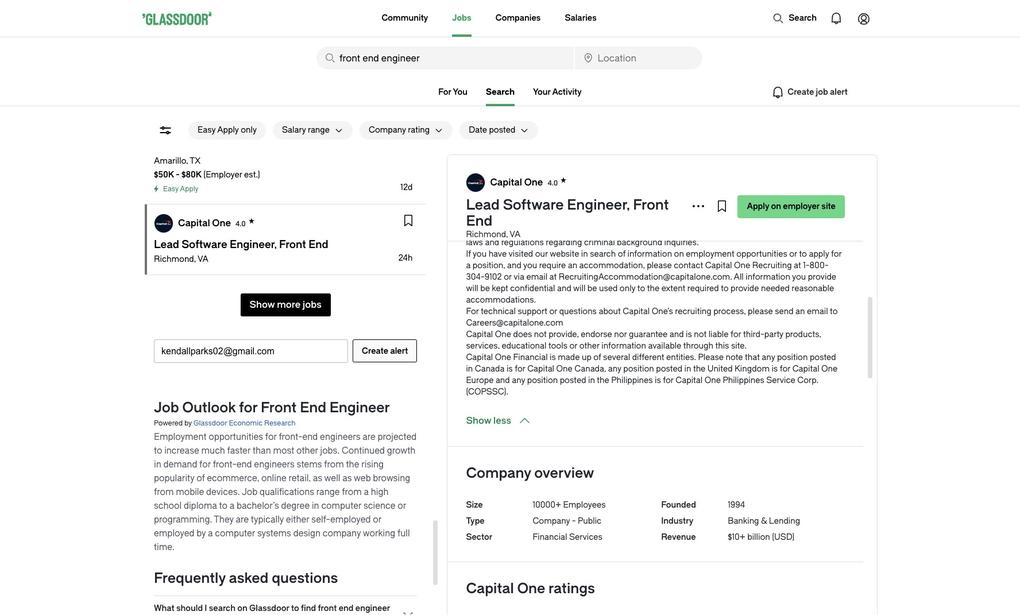 Task type: vqa. For each thing, say whether or not it's contained in the screenshot.


Task type: locate. For each thing, give the bounding box(es) containing it.
posted down agencies
[[489, 125, 516, 135]]

end inside "what should i search on glassdoor to find front end engineer"
[[339, 604, 354, 614]]

1 horizontal spatial gender
[[800, 146, 827, 156]]

of inside job outlook for front end engineer powered by glassdoor economic research employment opportunities for front-end engineers are projected to increase much faster than most other jobs. continued growth in demand for front-end engineers stems from the rising popularity of ecommerce, online retail, as well as web browsing from mobile devices. job qualifications range from a high school diploma to a bachelor's degree in computer science or programming. they are typically either self-employed or employed by a computer systems design company working full time.
[[197, 474, 205, 484]]

you right "if"
[[473, 249, 487, 259]]

applicable,
[[591, 203, 632, 213]]

by down the 'programming.'
[[197, 529, 206, 539]]

0 vertical spatial financial
[[514, 353, 548, 363]]

end right front
[[339, 604, 354, 614]]

0 vertical spatial with
[[745, 180, 761, 190]]

regarding up the website
[[546, 238, 583, 248]]

only up est.)
[[241, 125, 257, 135]]

2 vertical spatial on
[[238, 604, 248, 614]]

most
[[273, 446, 295, 456]]

easy inside easy apply only button
[[198, 125, 216, 135]]

capital one logo image
[[467, 174, 485, 192], [155, 214, 173, 233]]

0 vertical spatial an
[[601, 112, 610, 121]]

york
[[724, 203, 741, 213], [735, 215, 752, 225]]

for down much
[[200, 460, 211, 470]]

software
[[503, 197, 564, 213]]

front-
[[279, 432, 303, 443], [213, 460, 237, 470]]

1 horizontal spatial all
[[734, 272, 744, 282]]

endorse
[[581, 330, 613, 340]]

only
[[241, 125, 257, 135], [620, 284, 636, 294]]

orientation,
[[755, 146, 798, 156]]

0 horizontal spatial opportunities
[[209, 432, 263, 443]]

information up recruitingaccommodation@capitalone.com.
[[628, 249, 673, 259]]

12d
[[401, 183, 413, 193]]

1 horizontal spatial for
[[466, 307, 479, 317]]

on up city's at top right
[[772, 202, 782, 212]]

- inside amarillo, tx $50k - $80k (employer est.)
[[176, 170, 180, 180]]

2 vertical spatial an
[[796, 307, 806, 317]]

1 vertical spatial provide
[[731, 284, 760, 294]]

be down 9102 at the left top of the page
[[481, 284, 490, 294]]

business
[[708, 100, 741, 110]]

1 be from the left
[[481, 284, 490, 294]]

end down faster
[[237, 460, 252, 470]]

in
[[503, 123, 510, 133], [830, 180, 837, 190], [582, 249, 588, 259], [466, 364, 473, 374], [685, 364, 692, 374], [589, 376, 595, 386], [154, 460, 161, 470], [312, 501, 319, 512]]

capital one logo image inside jobs list "element"
[[155, 214, 173, 233]]

one
[[574, 112, 591, 121], [721, 169, 737, 179], [525, 177, 543, 188], [539, 180, 555, 190], [212, 218, 231, 228], [735, 261, 751, 271], [495, 330, 512, 340], [495, 353, 512, 363], [557, 364, 573, 374], [822, 364, 838, 374], [705, 376, 721, 386], [518, 581, 546, 597]]

1 horizontal spatial apply
[[217, 125, 239, 135]]

1 vertical spatial for
[[466, 307, 479, 317]]

computer
[[322, 501, 362, 512], [215, 529, 255, 539]]

0 vertical spatial laws
[[676, 192, 693, 202]]

easy for easy apply
[[163, 185, 179, 193]]

1 vertical spatial company
[[466, 466, 531, 482]]

only right used at the right of page
[[620, 284, 636, 294]]

act; down sections
[[646, 226, 661, 236]]

1 horizontal spatial employer
[[784, 202, 820, 212]]

company for company - public
[[533, 517, 570, 527]]

range down well at the bottom left of the page
[[317, 487, 340, 498]]

citizenship,
[[583, 157, 625, 167]]

end inside lead software engineer, front end richmond, va
[[466, 213, 493, 229]]

and up available
[[670, 330, 684, 340]]

days.
[[743, 100, 763, 110]]

front
[[634, 197, 669, 213], [261, 400, 297, 416]]

end inside job outlook for front end engineer powered by glassdoor economic research employment opportunities for front-end engineers are projected to increase much faster than most other jobs. continued growth in demand for front-end engineers stems from the rising popularity of ecommerce, online retail, as well as web browsing from mobile devices. job qualifications range from a high school diploma to a bachelor's degree in computer science or programming. they are typically either self-employed or employed by a computer systems design company working full time.
[[300, 400, 327, 416]]

0 horizontal spatial not
[[534, 330, 547, 340]]

without
[[466, 135, 495, 144]]

of up 'mobile'
[[197, 474, 205, 484]]

for inside this role is expected to accept applications for a minimum of 5 business days. no agencies please. capital one is an equal opportunity employer committed to diversity and inclusion in the workplace. all qualified applicants will receive consideration for employment without regard to sex (including pregnancy, childbirth or related medical conditions), race, color, age, national origin, religion, disability, genetic information, marital status, sexual orientation, gender identity, gender reassignment, citizenship, immigration status, protected veteran status, or any other basis prohibited under applicable federal, state or local law. capital one promotes a drug-free workplace. capital one will consider for employment qualified applicants with a criminal history in a manner consistent with the requirements of applicable laws regarding criminal background inquiries, including, to the extent applicable, article 23-a of the new york correction law; san francisco, california police code article 49, sections 4901-4920; new york city's fair chance act; philadelphia's fair criminal records screening act; and other applicable federal, state, and local laws and regulations regarding criminal background inquiries. if you have visited our website in search of information on employment opportunities or to apply for a position, and you require an accommodation, please contact capital one recruiting at 1-800- 304-9102 or via email at recruitingaccommodation@capitalone.com. all information you provide will be kept confidential and will be used only to the extent required to provide needed reasonable accommodations. for technical support or questions about capital one's recruiting process, please send an email to careers@capitalone.com capital one does not provide, endorse nor guarantee and is not liable for third-party products, services, educational tools or other information available through this site. capital one financial is made up of several different entities. please note that any position posted in canada is for capital one canada, any position posted in the united kingdom is for capital one europe and any position posted in the philippines is for capital one philippines service corp. (copssc).
[[466, 307, 479, 317]]

0 vertical spatial all
[[569, 123, 579, 133]]

inquiries.
[[665, 238, 699, 248]]

regarding
[[695, 192, 731, 202], [546, 238, 583, 248]]

are up jobs. continued
[[363, 432, 376, 443]]

engineers up jobs. continued
[[320, 432, 361, 443]]

minimum
[[652, 100, 689, 110]]

2 vertical spatial criminal
[[585, 238, 615, 248]]

date posted button
[[460, 121, 516, 140]]

devices. job
[[206, 487, 258, 498]]

design
[[294, 529, 321, 539]]

company inside dropdown button
[[369, 125, 406, 135]]

regarding up '4920;'
[[695, 192, 731, 202]]

growth
[[387, 446, 416, 456]]

as left well at the bottom left of the page
[[313, 474, 323, 484]]

0 horizontal spatial easy
[[163, 185, 179, 193]]

0 vertical spatial front
[[634, 197, 669, 213]]

basis
[[466, 169, 486, 179]]

0 vertical spatial capital one
[[491, 177, 543, 188]]

capital one ratings
[[466, 581, 596, 597]]

800-
[[810, 261, 829, 271]]

1 horizontal spatial criminal
[[733, 192, 764, 202]]

0 horizontal spatial employed
[[154, 529, 195, 539]]

range
[[308, 125, 330, 135], [317, 487, 340, 498]]

ecommerce,
[[207, 474, 259, 484]]

one inside jobs list "element"
[[212, 218, 231, 228]]

1 horizontal spatial front
[[634, 197, 669, 213]]

1 vertical spatial search
[[209, 604, 236, 614]]

laws
[[676, 192, 693, 202], [466, 238, 483, 248]]

richmond, inside lead software engineer, front end richmond, va
[[466, 230, 508, 240]]

apply inside easy apply only button
[[217, 125, 239, 135]]

23-
[[661, 203, 674, 213]]

0 vertical spatial engineers
[[320, 432, 361, 443]]

2 horizontal spatial you
[[793, 272, 807, 282]]

for up economic
[[239, 400, 258, 416]]

1 vertical spatial employed
[[154, 529, 195, 539]]

provide
[[809, 272, 837, 282], [731, 284, 760, 294]]

easy inside jobs list "element"
[[163, 185, 179, 193]]

2 none field from the left
[[575, 47, 703, 70]]

for down research
[[265, 432, 277, 443]]

medical
[[707, 135, 737, 144]]

1 horizontal spatial by
[[197, 529, 206, 539]]

applicants down equal
[[615, 123, 655, 133]]

applicable up the "consider"
[[553, 169, 592, 179]]

1 horizontal spatial regarding
[[695, 192, 731, 202]]

apply down $80k
[[180, 185, 199, 193]]

or up made
[[570, 341, 578, 351]]

accept
[[556, 100, 583, 110]]

0 vertical spatial employment
[[767, 123, 816, 133]]

1 horizontal spatial 4.0
[[548, 179, 558, 187]]

apply inside jobs list "element"
[[180, 185, 199, 193]]

1 horizontal spatial on
[[675, 249, 685, 259]]

easy up tx
[[198, 125, 216, 135]]

0 vertical spatial opportunities
[[737, 249, 788, 259]]

- right $50k
[[176, 170, 180, 180]]

for up equal
[[633, 100, 643, 110]]

information,
[[624, 146, 670, 156]]

1 horizontal spatial background
[[766, 192, 811, 202]]

1 horizontal spatial employed
[[330, 515, 371, 525]]

or right science
[[398, 501, 406, 512]]

1 vertical spatial capital one logo image
[[155, 214, 173, 233]]

apply up city's at top right
[[747, 202, 770, 212]]

0 horizontal spatial computer
[[215, 529, 255, 539]]

an right send
[[796, 307, 806, 317]]

school
[[154, 501, 182, 512]]

canada
[[475, 364, 505, 374]]

bachelor's
[[237, 501, 279, 512]]

to left 'find'
[[291, 604, 299, 614]]

what
[[154, 604, 175, 614]]

only inside button
[[241, 125, 257, 135]]

francisco,
[[466, 215, 506, 225]]

are right 'they'
[[236, 515, 249, 525]]

other up stems
[[297, 446, 318, 456]]

0 horizontal spatial an
[[568, 261, 578, 271]]

entities.
[[667, 353, 697, 363]]

glassdoor inside job outlook for front end engineer powered by glassdoor economic research employment opportunities for front-end engineers are projected to increase much faster than most other jobs. continued growth in demand for front-end engineers stems from the rising popularity of ecommerce, online retail, as well as web browsing from mobile devices. job qualifications range from a high school diploma to a bachelor's degree in computer science or programming. they are typically either self-employed or employed by a computer systems design company working full time.
[[194, 420, 227, 428]]

genetic
[[593, 146, 622, 156]]

provide up process, on the right
[[731, 284, 760, 294]]

engineer
[[356, 604, 390, 614]]

does
[[514, 330, 532, 340]]

sections
[[636, 215, 670, 225]]

front inside lead software engineer, front end richmond, va
[[634, 197, 669, 213]]

apply for easy apply only
[[217, 125, 239, 135]]

0 horizontal spatial status,
[[675, 157, 701, 167]]

than
[[253, 446, 271, 456]]

0 vertical spatial richmond,
[[466, 230, 508, 240]]

to
[[547, 100, 554, 110], [763, 112, 771, 121], [524, 135, 531, 144], [541, 203, 549, 213], [800, 249, 808, 259], [638, 284, 646, 294], [721, 284, 729, 294], [831, 307, 838, 317], [154, 446, 162, 456], [219, 501, 228, 512], [291, 604, 299, 614]]

through
[[684, 341, 714, 351]]

salary range
[[282, 125, 330, 135]]

applicants down 'protected'
[[704, 180, 743, 190]]

4.0 down under
[[548, 179, 558, 187]]

2 as from the left
[[343, 474, 352, 484]]

1 horizontal spatial local
[[812, 226, 830, 236]]

you down the '1-'
[[793, 272, 807, 282]]

10000+
[[533, 501, 562, 510]]

typically
[[251, 515, 284, 525]]

web
[[354, 474, 371, 484]]

1 horizontal spatial please
[[748, 307, 774, 317]]

educational
[[502, 341, 547, 351]]

search
[[590, 249, 616, 259], [209, 604, 236, 614]]

computer up self-
[[322, 501, 362, 512]]

diploma
[[184, 501, 217, 512]]

1 vertical spatial front-
[[213, 460, 237, 470]]

posted down canada,
[[560, 376, 587, 386]]

and down 'chance'
[[796, 226, 810, 236]]

email up confidential
[[527, 272, 548, 282]]

company overview
[[466, 466, 595, 482]]

va inside jobs list "element"
[[198, 255, 209, 264]]

front up sections
[[634, 197, 669, 213]]

with
[[745, 180, 761, 190], [540, 192, 556, 202]]

philippines
[[612, 376, 653, 386], [723, 376, 765, 386]]

1 vertical spatial laws
[[466, 238, 483, 248]]

0 vertical spatial questions
[[560, 307, 597, 317]]

4.0 down est.)
[[236, 220, 246, 228]]

0 vertical spatial front-
[[279, 432, 303, 443]]

article
[[634, 203, 659, 213], [595, 215, 620, 225]]

jobs list element
[[145, 0, 427, 275]]

none field search location
[[575, 47, 703, 70]]

1 vertical spatial regarding
[[546, 238, 583, 248]]

criminal down drug-
[[770, 180, 800, 190]]

consideration
[[700, 123, 753, 133]]

workplace. up sex
[[526, 123, 567, 133]]

front inside job outlook for front end engineer powered by glassdoor economic research employment opportunities for front-end engineers are projected to increase much faster than most other jobs. continued growth in demand for front-end engineers stems from the rising popularity of ecommerce, online retail, as well as web browsing from mobile devices. job qualifications range from a high school diploma to a bachelor's degree in computer science or programming. they are typically either self-employed or employed by a computer systems design company working full time.
[[261, 400, 297, 416]]

or up recruiting
[[790, 249, 798, 259]]

va inside lead software engineer, front end richmond, va
[[510, 230, 521, 240]]

1 none field from the left
[[317, 47, 574, 70]]

in up 'popularity'
[[154, 460, 161, 470]]

Search location field
[[575, 47, 703, 70]]

law;
[[787, 203, 805, 213]]

at down require
[[550, 272, 557, 282]]

search inside search button
[[789, 13, 817, 23]]

applicable up 23-
[[635, 192, 674, 202]]

1 vertical spatial capital one
[[178, 218, 231, 228]]

status,
[[701, 146, 726, 156], [675, 157, 701, 167], [772, 157, 797, 167]]

0 horizontal spatial engineers
[[254, 460, 295, 470]]

and up inquiries.
[[663, 226, 678, 236]]

0 horizontal spatial with
[[540, 192, 556, 202]]

from down the web
[[342, 487, 362, 498]]

0 horizontal spatial on
[[238, 604, 248, 614]]

by up employment
[[185, 420, 192, 428]]

1 vertical spatial with
[[540, 192, 556, 202]]

1 vertical spatial information
[[746, 272, 791, 282]]

1 horizontal spatial search
[[590, 249, 616, 259]]

1 vertical spatial only
[[620, 284, 636, 294]]

1 horizontal spatial company
[[466, 466, 531, 482]]

not right does
[[534, 330, 547, 340]]

2 vertical spatial you
[[793, 272, 807, 282]]

frequently
[[154, 571, 226, 587]]

0 horizontal spatial background
[[617, 238, 663, 248]]

marital
[[672, 146, 699, 156]]

jobs. continued
[[320, 446, 385, 456]]

1 vertical spatial opportunities
[[209, 432, 263, 443]]

criminal up correction
[[733, 192, 764, 202]]

liable
[[709, 330, 729, 340]]

1 vertical spatial an
[[568, 261, 578, 271]]

be
[[481, 284, 490, 294], [588, 284, 597, 294]]

- left the public
[[572, 517, 576, 527]]

0 horizontal spatial fair
[[520, 226, 534, 236]]

of up applicable,
[[625, 192, 633, 202]]

None field
[[317, 47, 574, 70], [575, 47, 703, 70]]

inclusion
[[466, 123, 501, 133]]

search up accommodation,
[[590, 249, 616, 259]]

0 vertical spatial article
[[634, 203, 659, 213]]

0 vertical spatial york
[[724, 203, 741, 213]]

please up recruitingaccommodation@capitalone.com.
[[647, 261, 672, 271]]

front for for
[[261, 400, 297, 416]]

apply for easy apply
[[180, 185, 199, 193]]

opportunities
[[737, 249, 788, 259], [209, 432, 263, 443]]

background up law;
[[766, 192, 811, 202]]

company
[[369, 125, 406, 135], [466, 466, 531, 482], [533, 517, 570, 527]]

Search keyword field
[[317, 47, 574, 70]]

1 vertical spatial va
[[198, 255, 209, 264]]

consider
[[571, 180, 604, 190]]

in down canada,
[[589, 376, 595, 386]]

for
[[633, 100, 643, 110], [755, 123, 765, 133], [606, 180, 617, 190], [832, 249, 842, 259], [731, 330, 742, 340], [515, 364, 526, 374], [780, 364, 791, 374], [663, 376, 674, 386], [239, 400, 258, 416], [265, 432, 277, 443], [200, 460, 211, 470]]

richmond, va
[[154, 255, 209, 264]]

0 vertical spatial new
[[706, 203, 723, 213]]

end down manner
[[466, 213, 493, 229]]

for left you on the top
[[439, 87, 452, 97]]

apply on employer site button
[[738, 195, 846, 218]]

2 vertical spatial company
[[533, 517, 570, 527]]

federal,
[[594, 169, 622, 179], [743, 226, 771, 236]]

1 vertical spatial please
[[748, 307, 774, 317]]

not up through
[[694, 330, 707, 340]]

protected
[[703, 157, 740, 167]]

0 vertical spatial va
[[510, 230, 521, 240]]

information down nor
[[602, 341, 647, 351]]

new up '4920;'
[[706, 203, 723, 213]]

1 horizontal spatial end
[[466, 213, 493, 229]]

4.0 for the top capital one logo
[[548, 179, 558, 187]]

financial services
[[533, 533, 603, 543]]

0 vertical spatial for
[[439, 87, 452, 97]]

up
[[582, 353, 592, 363]]

york left city's at top right
[[735, 215, 752, 225]]

1 not from the left
[[534, 330, 547, 340]]

capital one up consistent
[[491, 177, 543, 188]]

4920;
[[693, 215, 714, 225]]

on inside apply on employer site button
[[772, 202, 782, 212]]

1 vertical spatial federal,
[[743, 226, 771, 236]]

employer up 'chance'
[[784, 202, 820, 212]]

local down immigration
[[655, 169, 673, 179]]

on
[[772, 202, 782, 212], [675, 249, 685, 259], [238, 604, 248, 614]]

1 vertical spatial email
[[808, 307, 829, 317]]

all up process, on the right
[[734, 272, 744, 282]]

browsing
[[373, 474, 411, 484]]

4.0 inside jobs list "element"
[[236, 220, 246, 228]]

a
[[645, 100, 650, 110], [778, 169, 783, 179], [763, 180, 768, 190], [839, 180, 844, 190], [466, 261, 471, 271], [364, 487, 369, 498], [230, 501, 235, 512], [208, 529, 213, 539]]

employed up company
[[330, 515, 371, 525]]

criminal
[[770, 180, 800, 190], [733, 192, 764, 202], [585, 238, 615, 248]]

provide down 800-
[[809, 272, 837, 282]]

financial inside this role is expected to accept applications for a minimum of 5 business days. no agencies please. capital one is an equal opportunity employer committed to diversity and inclusion in the workplace. all qualified applicants will receive consideration for employment without regard to sex (including pregnancy, childbirth or related medical conditions), race, color, age, national origin, religion, disability, genetic information, marital status, sexual orientation, gender identity, gender reassignment, citizenship, immigration status, protected veteran status, or any other basis prohibited under applicable federal, state or local law. capital one promotes a drug-free workplace. capital one will consider for employment qualified applicants with a criminal history in a manner consistent with the requirements of applicable laws regarding criminal background inquiries, including, to the extent applicable, article 23-a of the new york correction law; san francisco, california police code article 49, sections 4901-4920; new york city's fair chance act; philadelphia's fair criminal records screening act; and other applicable federal, state, and local laws and regulations regarding criminal background inquiries. if you have visited our website in search of information on employment opportunities or to apply for a position, and you require an accommodation, please contact capital one recruiting at 1-800- 304-9102 or via email at recruitingaccommodation@capitalone.com. all information you provide will be kept confidential and will be used only to the extent required to provide needed reasonable accommodations. for technical support or questions about capital one's recruiting process, please send an email to careers@capitalone.com capital one does not provide, endorse nor guarantee and is not liable for third-party products, services, educational tools or other information available through this site. capital one financial is made up of several different entities. please note that any position posted in canada is for capital one canada, any position posted in the united kingdom is for capital one europe and any position posted in the philippines is for capital one philippines service corp. (copssc).
[[514, 353, 548, 363]]

0 horizontal spatial provide
[[731, 284, 760, 294]]

federal, down citizenship, on the right top of the page
[[594, 169, 622, 179]]

position down different
[[624, 364, 655, 374]]

or
[[669, 135, 677, 144], [799, 157, 807, 167], [645, 169, 653, 179], [790, 249, 798, 259], [504, 272, 512, 282], [550, 307, 558, 317], [570, 341, 578, 351], [398, 501, 406, 512], [373, 515, 382, 525]]

capital one logo image down easy apply
[[155, 214, 173, 233]]



Task type: describe. For each thing, give the bounding box(es) containing it.
for down entities.
[[663, 376, 674, 386]]

questions inside this role is expected to accept applications for a minimum of 5 business days. no agencies please. capital one is an equal opportunity employer committed to diversity and inclusion in the workplace. all qualified applicants will receive consideration for employment without regard to sex (including pregnancy, childbirth or related medical conditions), race, color, age, national origin, religion, disability, genetic information, marital status, sexual orientation, gender identity, gender reassignment, citizenship, immigration status, protected veteran status, or any other basis prohibited under applicable federal, state or local law. capital one promotes a drug-free workplace. capital one will consider for employment qualified applicants with a criminal history in a manner consistent with the requirements of applicable laws regarding criminal background inquiries, including, to the extent applicable, article 23-a of the new york correction law; san francisco, california police code article 49, sections 4901-4920; new york city's fair chance act; philadelphia's fair criminal records screening act; and other applicable federal, state, and local laws and regulations regarding criminal background inquiries. if you have visited our website in search of information on employment opportunities or to apply for a position, and you require an accommodation, please contact capital one recruiting at 1-800- 304-9102 or via email at recruitingaccommodation@capitalone.com. all information you provide will be kept confidential and will be used only to the extent required to provide needed reasonable accommodations. for technical support or questions about capital one's recruiting process, please send an email to careers@capitalone.com capital one does not provide, endorse nor guarantee and is not liable for third-party products, services, educational tools or other information available through this site. capital one financial is made up of several different entities. please note that any position posted in canada is for capital one canada, any position posted in the united kingdom is for capital one europe and any position posted in the philippines is for capital one philippines service corp. (copssc).
[[560, 307, 597, 317]]

immigration
[[627, 157, 673, 167]]

is right 'role'
[[501, 100, 507, 110]]

powered
[[154, 420, 183, 428]]

1 horizontal spatial capital one
[[491, 177, 543, 188]]

0 horizontal spatial criminal
[[585, 238, 615, 248]]

1 vertical spatial fair
[[520, 226, 534, 236]]

easy apply only
[[198, 125, 257, 135]]

in up europe
[[466, 364, 473, 374]]

1 horizontal spatial provide
[[809, 272, 837, 282]]

1 horizontal spatial article
[[634, 203, 659, 213]]

less
[[494, 416, 512, 427]]

is up through
[[686, 330, 692, 340]]

for up requirements
[[606, 180, 617, 190]]

sector
[[466, 533, 493, 543]]

expected
[[509, 100, 545, 110]]

regard
[[497, 135, 522, 144]]

2 vertical spatial applicable
[[702, 226, 741, 236]]

end for richmond,
[[466, 213, 493, 229]]

2 be from the left
[[588, 284, 597, 294]]

color,
[[806, 135, 827, 144]]

1 horizontal spatial email
[[808, 307, 829, 317]]

company - public
[[533, 517, 602, 527]]

1 philippines from the left
[[612, 376, 653, 386]]

1 horizontal spatial laws
[[676, 192, 693, 202]]

drug-
[[784, 169, 806, 179]]

1 vertical spatial position
[[624, 364, 655, 374]]

a down promotes
[[763, 180, 768, 190]]

employer inside this role is expected to accept applications for a minimum of 5 business days. no agencies please. capital one is an equal opportunity employer committed to diversity and inclusion in the workplace. all qualified applicants will receive consideration for employment without regard to sex (including pregnancy, childbirth or related medical conditions), race, color, age, national origin, religion, disability, genetic information, marital status, sexual orientation, gender identity, gender reassignment, citizenship, immigration status, protected veteran status, or any other basis prohibited under applicable federal, state or local law. capital one promotes a drug-free workplace. capital one will consider for employment qualified applicants with a criminal history in a manner consistent with the requirements of applicable laws regarding criminal background inquiries, including, to the extent applicable, article 23-a of the new york correction law; san francisco, california police code article 49, sections 4901-4920; new york city's fair chance act; philadelphia's fair criminal records screening act; and other applicable federal, state, and local laws and regulations regarding criminal background inquiries. if you have visited our website in search of information on employment opportunities or to apply for a position, and you require an accommodation, please contact capital one recruiting at 1-800- 304-9102 or via email at recruitingaccommodation@capitalone.com. all information you provide will be kept confidential and will be used only to the extent required to provide needed reasonable accommodations. for technical support or questions about capital one's recruiting process, please send an email to careers@capitalone.com capital one does not provide, endorse nor guarantee and is not liable for third-party products, services, educational tools or other information available through this site. capital one financial is made up of several different entities. please note that any position posted in canada is for capital one canada, any position posted in the united kingdom is for capital one europe and any position posted in the philippines is for capital one philippines service corp. (copssc).
[[681, 112, 717, 121]]

this
[[466, 100, 483, 110]]

state,
[[773, 226, 794, 236]]

sexual
[[728, 146, 753, 156]]

site
[[822, 202, 836, 212]]

2 horizontal spatial status,
[[772, 157, 797, 167]]

a up opportunity
[[645, 100, 650, 110]]

what should i search on glassdoor to find front end engineer
[[154, 604, 390, 616]]

company for company rating
[[369, 125, 406, 135]]

recruitingaccommodation@capitalone.com.
[[559, 272, 733, 282]]

to right required
[[721, 284, 729, 294]]

0 horizontal spatial email
[[527, 272, 548, 282]]

note
[[726, 353, 744, 363]]

employees
[[564, 501, 606, 510]]

one's
[[652, 307, 674, 317]]

1 horizontal spatial status,
[[701, 146, 726, 156]]

to left diversity at the top of page
[[763, 112, 771, 121]]

our
[[536, 249, 548, 259]]

2 vertical spatial information
[[602, 341, 647, 351]]

posted up corp. in the right bottom of the page
[[810, 353, 837, 363]]

a down diploma
[[208, 529, 213, 539]]

i
[[205, 604, 207, 614]]

popularity
[[154, 474, 195, 484]]

will left used at the right of page
[[574, 284, 586, 294]]

0 vertical spatial federal,
[[594, 169, 622, 179]]

search inside "what should i search on glassdoor to find front end engineer"
[[209, 604, 236, 614]]

2 not from the left
[[694, 330, 707, 340]]

2 horizontal spatial employment
[[767, 123, 816, 133]]

apply on employer site
[[747, 202, 836, 212]]

criminal
[[536, 226, 569, 236]]

0 vertical spatial employed
[[330, 515, 371, 525]]

1 vertical spatial applicants
[[704, 180, 743, 190]]

1 vertical spatial computer
[[215, 529, 255, 539]]

apply
[[810, 249, 830, 259]]

or down immigration
[[645, 169, 653, 179]]

site.
[[732, 341, 747, 351]]

will down opportunity
[[656, 123, 669, 133]]

1 vertical spatial by
[[197, 529, 206, 539]]

1 horizontal spatial federal,
[[743, 226, 771, 236]]

guarantee
[[629, 330, 668, 340]]

will left the "consider"
[[557, 180, 569, 190]]

only inside this role is expected to accept applications for a minimum of 5 business days. no agencies please. capital one is an equal opportunity employer committed to diversity and inclusion in the workplace. all qualified applicants will receive consideration for employment without regard to sex (including pregnancy, childbirth or related medical conditions), race, color, age, national origin, religion, disability, genetic information, marital status, sexual orientation, gender identity, gender reassignment, citizenship, immigration status, protected veteran status, or any other basis prohibited under applicable federal, state or local law. capital one promotes a drug-free workplace. capital one will consider for employment qualified applicants with a criminal history in a manner consistent with the requirements of applicable laws regarding criminal background inquiries, including, to the extent applicable, article 23-a of the new york correction law; san francisco, california police code article 49, sections 4901-4920; new york city's fair chance act; philadelphia's fair criminal records screening act; and other applicable federal, state, and local laws and regulations regarding criminal background inquiries. if you have visited our website in search of information on employment opportunities or to apply for a position, and you require an accommodation, please contact capital one recruiting at 1-800- 304-9102 or via email at recruitingaccommodation@capitalone.com. all information you provide will be kept confidential and will be used only to the extent required to provide needed reasonable accommodations. for technical support or questions about capital one's recruiting process, please send an email to careers@capitalone.com capital one does not provide, endorse nor guarantee and is not liable for third-party products, services, educational tools or other information available through this site. capital one financial is made up of several different entities. please note that any position posted in canada is for capital one canada, any position posted in the united kingdom is for capital one europe and any position posted in the philippines is for capital one philippines service corp. (copssc).
[[620, 284, 636, 294]]

1 vertical spatial all
[[734, 272, 744, 282]]

0 vertical spatial regarding
[[695, 192, 731, 202]]

0 horizontal spatial search
[[486, 87, 515, 97]]

or up drug-
[[799, 157, 807, 167]]

1 horizontal spatial act;
[[825, 215, 840, 225]]

or down receive
[[669, 135, 677, 144]]

in down entities.
[[685, 364, 692, 374]]

is right canada
[[507, 364, 513, 374]]

1 horizontal spatial end
[[303, 432, 318, 443]]

0 vertical spatial qualified
[[581, 123, 613, 133]]

0 horizontal spatial end
[[237, 460, 252, 470]]

to left increase
[[154, 446, 162, 456]]

easy for easy apply only
[[198, 125, 216, 135]]

salaries
[[565, 13, 597, 23]]

reasonable
[[792, 284, 835, 294]]

0 vertical spatial fair
[[777, 215, 791, 225]]

none field search keyword
[[317, 47, 574, 70]]

other down the age,
[[824, 157, 844, 167]]

to down recruitingaccommodation@capitalone.com.
[[638, 284, 646, 294]]

1 vertical spatial criminal
[[733, 192, 764, 202]]

2 vertical spatial position
[[528, 376, 558, 386]]

1 vertical spatial local
[[812, 226, 830, 236]]

a left "high"
[[364, 487, 369, 498]]

posted inside date posted dropdown button
[[489, 125, 516, 135]]

time.
[[154, 543, 175, 553]]

website
[[550, 249, 580, 259]]

and down philadelphia's
[[485, 238, 500, 248]]

4901-
[[672, 215, 693, 225]]

1 horizontal spatial -
[[572, 517, 576, 527]]

under
[[529, 169, 551, 179]]

salary range button
[[273, 121, 330, 140]]

salary
[[282, 125, 306, 135]]

to down 'your activity' link
[[547, 100, 554, 110]]

1 vertical spatial article
[[595, 215, 620, 225]]

from up school
[[154, 487, 174, 498]]

find
[[301, 604, 316, 614]]

and up via
[[508, 261, 522, 271]]

your
[[533, 87, 551, 97]]

and up color,
[[806, 112, 820, 121]]

provide,
[[549, 330, 579, 340]]

available
[[649, 341, 682, 351]]

1 horizontal spatial extent
[[662, 284, 686, 294]]

10000+ employees
[[533, 501, 606, 510]]

on inside this role is expected to accept applications for a minimum of 5 business days. no agencies please. capital one is an equal opportunity employer committed to diversity and inclusion in the workplace. all qualified applicants will receive consideration for employment without regard to sex (including pregnancy, childbirth or related medical conditions), race, color, age, national origin, religion, disability, genetic information, marital status, sexual orientation, gender identity, gender reassignment, citizenship, immigration status, protected veteran status, or any other basis prohibited under applicable federal, state or local law. capital one promotes a drug-free workplace. capital one will consider for employment qualified applicants with a criminal history in a manner consistent with the requirements of applicable laws regarding criminal background inquiries, including, to the extent applicable, article 23-a of the new york correction law; san francisco, california police code article 49, sections 4901-4920; new york city's fair chance act; philadelphia's fair criminal records screening act; and other applicable federal, state, and local laws and regulations regarding criminal background inquiries. if you have visited our website in search of information on employment opportunities or to apply for a position, and you require an accommodation, please contact capital one recruiting at 1-800- 304-9102 or via email at recruitingaccommodation@capitalone.com. all information you provide will be kept confidential and will be used only to the extent required to provide needed reasonable accommodations. for technical support or questions about capital one's recruiting process, please send an email to careers@capitalone.com capital one does not provide, endorse nor guarantee and is not liable for third-party products, services, educational tools or other information available through this site. capital one financial is made up of several different entities. please note that any position posted in canada is for capital one canada, any position posted in the united kingdom is for capital one europe and any position posted in the philippines is for capital one philippines service corp. (copssc).
[[675, 249, 685, 259]]

they
[[214, 515, 234, 525]]

for up conditions),
[[755, 123, 765, 133]]

is down applications
[[593, 112, 599, 121]]

to up the police
[[541, 203, 549, 213]]

your activity
[[533, 87, 582, 97]]

1 vertical spatial act;
[[646, 226, 661, 236]]

kingdom
[[735, 364, 770, 374]]

0 vertical spatial position
[[778, 353, 808, 363]]

company for company overview
[[466, 466, 531, 482]]

0 horizontal spatial all
[[569, 123, 579, 133]]

0 horizontal spatial front-
[[213, 460, 237, 470]]

in right history
[[830, 180, 837, 190]]

research
[[264, 420, 296, 428]]

glassdoor inside "what should i search on glassdoor to find front end engineer"
[[250, 604, 289, 614]]

what should i search on glassdoor to find front end engineer button
[[154, 604, 418, 616]]

childbirth
[[631, 135, 667, 144]]

opportunities inside this role is expected to accept applications for a minimum of 5 business days. no agencies please. capital one is an equal opportunity employer committed to diversity and inclusion in the workplace. all qualified applicants will receive consideration for employment without regard to sex (including pregnancy, childbirth or related medical conditions), race, color, age, national origin, religion, disability, genetic information, marital status, sexual orientation, gender identity, gender reassignment, citizenship, immigration status, protected veteran status, or any other basis prohibited under applicable federal, state or local law. capital one promotes a drug-free workplace. capital one will consider for employment qualified applicants with a criminal history in a manner consistent with the requirements of applicable laws regarding criminal background inquiries, including, to the extent applicable, article 23-a of the new york correction law; san francisco, california police code article 49, sections 4901-4920; new york city's fair chance act; philadelphia's fair criminal records screening act; and other applicable federal, state, and local laws and regulations regarding criminal background inquiries. if you have visited our website in search of information on employment opportunities or to apply for a position, and you require an accommodation, please contact capital one recruiting at 1-800- 304-9102 or via email at recruitingaccommodation@capitalone.com. all information you provide will be kept confidential and will be used only to the extent required to provide needed reasonable accommodations. for technical support or questions about capital one's recruiting process, please send an email to careers@capitalone.com capital one does not provide, endorse nor guarantee and is not liable for third-party products, services, educational tools or other information available through this site. capital one financial is made up of several different entities. please note that any position posted in canada is for capital one canada, any position posted in the united kingdom is for capital one europe and any position posted in the philippines is for capital one philippines service corp. (copssc).
[[737, 249, 788, 259]]

increase
[[164, 446, 199, 456]]

capital inside jobs list "element"
[[178, 218, 210, 228]]

1 as from the left
[[313, 474, 323, 484]]

1 vertical spatial york
[[735, 215, 752, 225]]

to up the '1-'
[[800, 249, 808, 259]]

0 vertical spatial extent
[[565, 203, 589, 213]]

to left sex
[[524, 135, 531, 144]]

1 vertical spatial engineers
[[254, 460, 295, 470]]

of right the up
[[594, 353, 602, 363]]

to inside "what should i search on glassdoor to find front end engineer"
[[291, 604, 299, 614]]

0 vertical spatial information
[[628, 249, 673, 259]]

is down different
[[655, 376, 662, 386]]

0 vertical spatial applicants
[[615, 123, 655, 133]]

0 horizontal spatial you
[[473, 249, 487, 259]]

for up service
[[780, 364, 791, 374]]

other up the up
[[580, 341, 600, 351]]

0 vertical spatial computer
[[322, 501, 362, 512]]

1 horizontal spatial qualified
[[669, 180, 702, 190]]

a down devices. job
[[230, 501, 235, 512]]

0 vertical spatial workplace.
[[526, 123, 567, 133]]

of left 5
[[691, 100, 699, 110]]

end for engineer
[[300, 400, 327, 416]]

employment
[[154, 432, 207, 443]]

rising
[[362, 460, 384, 470]]

richmond, inside jobs list "element"
[[154, 255, 196, 264]]

search inside this role is expected to accept applications for a minimum of 5 business days. no agencies please. capital one is an equal opportunity employer committed to diversity and inclusion in the workplace. all qualified applicants will receive consideration for employment without regard to sex (including pregnancy, childbirth or related medical conditions), race, color, age, national origin, religion, disability, genetic information, marital status, sexual orientation, gender identity, gender reassignment, citizenship, immigration status, protected veteran status, or any other basis prohibited under applicable federal, state or local law. capital one promotes a drug-free workplace. capital one will consider for employment qualified applicants with a criminal history in a manner consistent with the requirements of applicable laws regarding criminal background inquiries, including, to the extent applicable, article 23-a of the new york correction law; san francisco, california police code article 49, sections 4901-4920; new york city's fair chance act; philadelphia's fair criminal records screening act; and other applicable federal, state, and local laws and regulations regarding criminal background inquiries. if you have visited our website in search of information on employment opportunities or to apply for a position, and you require an accommodation, please contact capital one recruiting at 1-800- 304-9102 or via email at recruitingaccommodation@capitalone.com. all information you provide will be kept confidential and will be used only to the extent required to provide needed reasonable accommodations. for technical support or questions about capital one's recruiting process, please send an email to careers@capitalone.com capital one does not provide, endorse nor guarantee and is not liable for third-party products, services, educational tools or other information available through this site. capital one financial is made up of several different entities. please note that any position posted in canada is for capital one canada, any position posted in the united kingdom is for capital one europe and any position posted in the philippines is for capital one philippines service corp. (copssc).
[[590, 249, 616, 259]]

glassdoor economic research link
[[194, 420, 296, 428]]

range inside job outlook for front end engineer powered by glassdoor economic research employment opportunities for front-end engineers are projected to increase much faster than most other jobs. continued growth in demand for front-end engineers stems from the rising popularity of ecommerce, online retail, as well as web browsing from mobile devices. job qualifications range from a high school diploma to a bachelor's degree in computer science or programming. they are typically either self-employed or employed by a computer systems design company working full time.
[[317, 487, 340, 498]]

jobs
[[453, 13, 472, 23]]

or up working
[[373, 515, 382, 525]]

1-
[[804, 261, 810, 271]]

support
[[518, 307, 548, 317]]

0 horizontal spatial regarding
[[546, 238, 583, 248]]

0 horizontal spatial laws
[[466, 238, 483, 248]]

or right support
[[550, 307, 558, 317]]

ratings
[[549, 581, 596, 597]]

apply inside apply on employer site button
[[747, 202, 770, 212]]

0 horizontal spatial for
[[439, 87, 452, 97]]

1 vertical spatial background
[[617, 238, 663, 248]]

is down tools in the right of the page
[[550, 353, 556, 363]]

please
[[699, 353, 724, 363]]

from up well at the bottom left of the page
[[324, 460, 344, 470]]

posted down entities.
[[657, 364, 683, 374]]

job
[[154, 400, 179, 416]]

via
[[514, 272, 525, 282]]

1 vertical spatial workplace.
[[466, 180, 508, 190]]

front for engineer,
[[634, 197, 669, 213]]

recruiting
[[676, 307, 712, 317]]

2 philippines from the left
[[723, 376, 765, 386]]

to up 'they'
[[219, 501, 228, 512]]

conditions),
[[739, 135, 784, 144]]

either
[[286, 515, 310, 525]]

0 vertical spatial are
[[363, 432, 376, 443]]

1 vertical spatial employment
[[619, 180, 667, 190]]

in right the website
[[582, 249, 588, 259]]

of up accommodation,
[[618, 249, 626, 259]]

easy apply only button
[[189, 121, 266, 140]]

chance
[[793, 215, 823, 225]]

0 vertical spatial by
[[185, 420, 192, 428]]

and down require
[[558, 284, 572, 294]]

visited
[[509, 249, 534, 259]]

used
[[599, 284, 618, 294]]

for right apply
[[832, 249, 842, 259]]

2 horizontal spatial criminal
[[770, 180, 800, 190]]

on inside "what should i search on glassdoor to find front end engineer"
[[238, 604, 248, 614]]

a down "if"
[[466, 261, 471, 271]]

a right history
[[839, 180, 844, 190]]

for down educational
[[515, 364, 526, 374]]

1 vertical spatial are
[[236, 515, 249, 525]]

1 vertical spatial gender
[[498, 157, 524, 167]]

and down canada
[[496, 376, 510, 386]]

open filter menu image
[[159, 124, 172, 137]]

of right a
[[682, 203, 689, 213]]

capital one inside jobs list "element"
[[178, 218, 231, 228]]

a left drug-
[[778, 169, 783, 179]]

companies
[[496, 13, 541, 23]]

1994
[[728, 501, 746, 510]]

employer inside button
[[784, 202, 820, 212]]

0 vertical spatial gender
[[800, 146, 827, 156]]

any right that
[[762, 353, 776, 363]]

law.
[[675, 169, 690, 179]]

Enter email address email field
[[155, 340, 348, 363]]

other down 4901-
[[680, 226, 700, 236]]

0 vertical spatial capital one logo image
[[467, 174, 485, 192]]

0 horizontal spatial questions
[[272, 571, 338, 587]]

for you
[[439, 87, 468, 97]]

4.0 for capital one logo in the jobs list "element"
[[236, 220, 246, 228]]

will down 304-
[[466, 284, 479, 294]]

community
[[382, 13, 428, 23]]

for up site.
[[731, 330, 742, 340]]

age,
[[829, 135, 845, 144]]

if
[[466, 249, 471, 259]]

any down educational
[[512, 376, 526, 386]]

state
[[624, 169, 643, 179]]

1 horizontal spatial applicable
[[635, 192, 674, 202]]

disability,
[[557, 146, 591, 156]]

in up the regard
[[503, 123, 510, 133]]

any down several
[[609, 364, 622, 374]]

opportunities inside job outlook for front end engineer powered by glassdoor economic research employment opportunities for front-end engineers are projected to increase much faster than most other jobs. continued growth in demand for front-end engineers stems from the rising popularity of ecommerce, online retail, as well as web browsing from mobile devices. job qualifications range from a high school diploma to a bachelor's degree in computer science or programming. they are typically either self-employed or employed by a computer systems design company working full time.
[[209, 432, 263, 443]]

search link
[[486, 87, 515, 106]]

or left via
[[504, 272, 512, 282]]

0 horizontal spatial applicable
[[553, 169, 592, 179]]

1 horizontal spatial front-
[[279, 432, 303, 443]]

faster
[[227, 446, 251, 456]]

please.
[[516, 112, 543, 121]]

1 vertical spatial at
[[550, 272, 557, 282]]

have
[[489, 249, 507, 259]]

is up service
[[772, 364, 778, 374]]

high
[[371, 487, 389, 498]]

lead software engineer, front end richmond, va
[[466, 197, 669, 240]]

free
[[806, 169, 821, 179]]

49,
[[622, 215, 634, 225]]

1 horizontal spatial employment
[[687, 249, 735, 259]]

company
[[323, 529, 361, 539]]

any up free
[[809, 157, 822, 167]]

to down the reasonable
[[831, 307, 838, 317]]

1 vertical spatial financial
[[533, 533, 568, 543]]

in up self-
[[312, 501, 319, 512]]

1 vertical spatial you
[[524, 261, 538, 271]]

0 vertical spatial at
[[794, 261, 802, 271]]

0 vertical spatial please
[[647, 261, 672, 271]]

1 horizontal spatial an
[[601, 112, 610, 121]]

range inside popup button
[[308, 125, 330, 135]]

other inside job outlook for front end engineer powered by glassdoor economic research employment opportunities for front-end engineers are projected to increase much faster than most other jobs. continued growth in demand for front-end engineers stems from the rising popularity of ecommerce, online retail, as well as web browsing from mobile devices. job qualifications range from a high school diploma to a bachelor's degree in computer science or programming. they are typically either self-employed or employed by a computer systems design company working full time.
[[297, 446, 318, 456]]

(employer
[[204, 170, 242, 180]]

origin,
[[499, 146, 523, 156]]

process,
[[714, 307, 746, 317]]

0 horizontal spatial local
[[655, 169, 673, 179]]

the inside job outlook for front end engineer powered by glassdoor economic research employment opportunities for front-end engineers are projected to increase much faster than most other jobs. continued growth in demand for front-end engineers stems from the rising popularity of ecommerce, online retail, as well as web browsing from mobile devices. job qualifications range from a high school diploma to a bachelor's degree in computer science or programming. they are typically either self-employed or employed by a computer systems design company working full time.
[[346, 460, 360, 470]]

1 vertical spatial new
[[716, 215, 733, 225]]

$10+
[[728, 533, 746, 543]]



